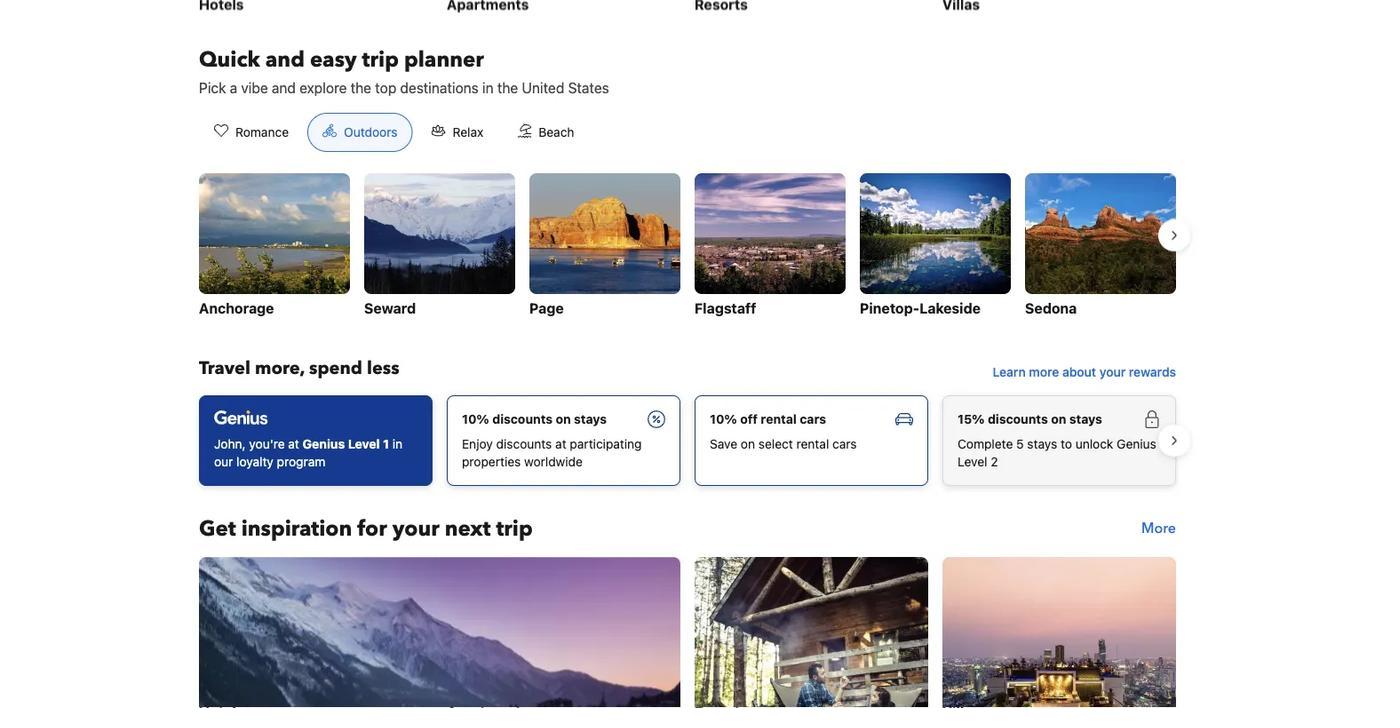 Task type: vqa. For each thing, say whether or not it's contained in the screenshot.
leftmost Genius
yes



Task type: describe. For each thing, give the bounding box(es) containing it.
states
[[568, 80, 609, 97]]

more,
[[255, 357, 305, 381]]

get inspiration for your next trip
[[199, 515, 533, 544]]

stays inside complete 5 stays to unlock genius level 2
[[1028, 437, 1058, 452]]

select
[[759, 437, 794, 452]]

save on select rental cars
[[710, 437, 857, 452]]

loyalty
[[237, 455, 274, 470]]

our
[[214, 455, 233, 470]]

to
[[1061, 437, 1073, 452]]

learn more about your rewards link
[[986, 357, 1184, 389]]

1 horizontal spatial on
[[741, 437, 756, 452]]

enjoy
[[462, 437, 493, 452]]

destinations
[[400, 80, 479, 97]]

romance
[[236, 125, 289, 140]]

romance button
[[199, 113, 304, 152]]

region containing anchorage
[[185, 167, 1191, 328]]

complete 5 stays to unlock genius level 2
[[958, 437, 1157, 470]]

region containing 10% discounts on stays
[[185, 389, 1191, 494]]

relax button
[[416, 113, 499, 152]]

inspiration
[[241, 515, 352, 544]]

explore
[[300, 80, 347, 97]]

discounts for 5
[[988, 412, 1049, 427]]

travel more, spend less
[[199, 357, 400, 381]]

travel
[[199, 357, 251, 381]]

save
[[710, 437, 738, 452]]

anchorage
[[199, 300, 274, 317]]

1 genius from the left
[[303, 437, 345, 452]]

sedona
[[1026, 300, 1078, 317]]

page
[[530, 300, 564, 317]]

pick
[[199, 80, 226, 97]]

seward
[[364, 300, 416, 317]]

learn
[[993, 365, 1026, 380]]

spend
[[309, 357, 363, 381]]

off
[[741, 412, 758, 427]]

15% discounts on stays
[[958, 412, 1103, 427]]

stays for 10% discounts on stays
[[574, 412, 607, 427]]

0 vertical spatial and
[[266, 45, 305, 75]]

0 horizontal spatial cars
[[800, 412, 827, 427]]

outdoors
[[344, 125, 398, 140]]

10% for 10% off rental cars
[[710, 412, 738, 427]]

5 vacation homes for a thanksgiving getaway image
[[695, 558, 929, 708]]

10% discounts on stays
[[462, 412, 607, 427]]

a
[[230, 80, 238, 97]]

at for you're
[[288, 437, 299, 452]]

flagstaff
[[695, 300, 757, 317]]

genius inside complete 5 stays to unlock genius level 2
[[1117, 437, 1157, 452]]

relax
[[453, 125, 484, 140]]

for
[[357, 515, 387, 544]]

lakeside
[[920, 300, 981, 317]]

next
[[445, 515, 491, 544]]

participating
[[570, 437, 642, 452]]

1 horizontal spatial trip
[[496, 515, 533, 544]]

rewards
[[1130, 365, 1177, 380]]

you're
[[249, 437, 285, 452]]

seward link
[[364, 174, 516, 321]]

get
[[199, 515, 236, 544]]



Task type: locate. For each thing, give the bounding box(es) containing it.
level
[[348, 437, 380, 452], [958, 455, 988, 470]]

1 horizontal spatial your
[[1100, 365, 1126, 380]]

15%
[[958, 412, 985, 427]]

genius up program on the left
[[303, 437, 345, 452]]

page link
[[530, 174, 681, 321]]

1 horizontal spatial in
[[483, 80, 494, 97]]

planner
[[404, 45, 484, 75]]

1 region from the top
[[185, 167, 1191, 328]]

john, you're at genius level 1
[[214, 437, 389, 452]]

in inside in our loyalty program
[[393, 437, 403, 452]]

discounts up enjoy discounts at participating properties worldwide
[[493, 412, 553, 427]]

1 vertical spatial your
[[393, 515, 440, 544]]

stays right 5
[[1028, 437, 1058, 452]]

rental
[[761, 412, 797, 427], [797, 437, 830, 452]]

your inside learn more about your rewards link
[[1100, 365, 1126, 380]]

your right about at the right of page
[[1100, 365, 1126, 380]]

on for at
[[556, 412, 571, 427]]

on up to at right
[[1052, 412, 1067, 427]]

united
[[522, 80, 565, 97]]

0 horizontal spatial on
[[556, 412, 571, 427]]

1 horizontal spatial cars
[[833, 437, 857, 452]]

1 horizontal spatial level
[[958, 455, 988, 470]]

stays up unlock
[[1070, 412, 1103, 427]]

in
[[483, 80, 494, 97], [393, 437, 403, 452]]

in right 1
[[393, 437, 403, 452]]

genius right unlock
[[1117, 437, 1157, 452]]

stays for 15% discounts on stays
[[1070, 412, 1103, 427]]

stays
[[574, 412, 607, 427], [1070, 412, 1103, 427], [1028, 437, 1058, 452]]

0 horizontal spatial level
[[348, 437, 380, 452]]

discounts inside enjoy discounts at participating properties worldwide
[[496, 437, 552, 452]]

unlock
[[1076, 437, 1114, 452]]

1 vertical spatial trip
[[496, 515, 533, 544]]

beach button
[[502, 113, 590, 152]]

at inside enjoy discounts at participating properties worldwide
[[556, 437, 567, 452]]

complete
[[958, 437, 1014, 452]]

pinetop-lakeside link
[[860, 174, 1011, 321]]

0 vertical spatial trip
[[362, 45, 399, 75]]

discounts for discounts
[[493, 412, 553, 427]]

10% up enjoy at the left bottom
[[462, 412, 490, 427]]

pinetop-lakeside
[[860, 300, 981, 317]]

top
[[375, 80, 397, 97]]

less
[[367, 357, 400, 381]]

on right save
[[741, 437, 756, 452]]

trip inside quick and easy trip planner pick a vibe and explore the top destinations in the united states
[[362, 45, 399, 75]]

genius
[[303, 437, 345, 452], [1117, 437, 1157, 452]]

2 at from the left
[[556, 437, 567, 452]]

and
[[266, 45, 305, 75], [272, 80, 296, 97]]

at
[[288, 437, 299, 452], [556, 437, 567, 452]]

1 vertical spatial level
[[958, 455, 988, 470]]

outdoors button
[[308, 113, 413, 152]]

about
[[1063, 365, 1097, 380]]

0 vertical spatial in
[[483, 80, 494, 97]]

10% for 10% discounts on stays
[[462, 412, 490, 427]]

trip
[[362, 45, 399, 75], [496, 515, 533, 544]]

blue genius logo image
[[214, 411, 268, 425], [214, 411, 268, 425]]

rental right select
[[797, 437, 830, 452]]

1 horizontal spatial the
[[498, 80, 518, 97]]

on for stays
[[1052, 412, 1067, 427]]

the
[[351, 80, 372, 97], [498, 80, 518, 97]]

0 horizontal spatial in
[[393, 437, 403, 452]]

quick
[[199, 45, 260, 75]]

2 horizontal spatial stays
[[1070, 412, 1103, 427]]

flagstaff link
[[695, 174, 846, 321]]

at up program on the left
[[288, 437, 299, 452]]

discounts up 5
[[988, 412, 1049, 427]]

1 horizontal spatial at
[[556, 437, 567, 452]]

5
[[1017, 437, 1024, 452]]

discounts down 10% discounts on stays
[[496, 437, 552, 452]]

2 horizontal spatial on
[[1052, 412, 1067, 427]]

the left united
[[498, 80, 518, 97]]

1 vertical spatial cars
[[833, 437, 857, 452]]

1 horizontal spatial 10%
[[710, 412, 738, 427]]

program
[[277, 455, 326, 470]]

trip right next
[[496, 515, 533, 544]]

your right for
[[393, 515, 440, 544]]

your for rewards
[[1100, 365, 1126, 380]]

1 vertical spatial and
[[272, 80, 296, 97]]

pinetop-
[[860, 300, 920, 317]]

2 genius from the left
[[1117, 437, 1157, 452]]

beach
[[539, 125, 575, 140]]

sedona link
[[1026, 174, 1177, 321]]

2 10% from the left
[[710, 412, 738, 427]]

on up enjoy discounts at participating properties worldwide
[[556, 412, 571, 427]]

at up 'worldwide'
[[556, 437, 567, 452]]

and right vibe
[[272, 80, 296, 97]]

6 incredible bangkok rooftop bars image
[[943, 558, 1177, 708]]

tab list
[[185, 113, 604, 153]]

0 horizontal spatial at
[[288, 437, 299, 452]]

0 vertical spatial rental
[[761, 412, 797, 427]]

the left top on the left
[[351, 80, 372, 97]]

more
[[1142, 519, 1177, 539]]

1 horizontal spatial stays
[[1028, 437, 1058, 452]]

and up vibe
[[266, 45, 305, 75]]

level inside complete 5 stays to unlock genius level 2
[[958, 455, 988, 470]]

your
[[1100, 365, 1126, 380], [393, 515, 440, 544]]

easy
[[310, 45, 357, 75]]

0 horizontal spatial trip
[[362, 45, 399, 75]]

1 vertical spatial in
[[393, 437, 403, 452]]

vibe
[[241, 80, 268, 97]]

stays up participating
[[574, 412, 607, 427]]

0 horizontal spatial genius
[[303, 437, 345, 452]]

trip up top on the left
[[362, 45, 399, 75]]

tab list containing romance
[[185, 113, 604, 153]]

in up relax on the top left
[[483, 80, 494, 97]]

0 horizontal spatial your
[[393, 515, 440, 544]]

anchorage link
[[199, 174, 350, 321]]

worldwide
[[524, 455, 583, 470]]

your for next
[[393, 515, 440, 544]]

10% off rental cars
[[710, 412, 827, 427]]

learn more about your rewards
[[993, 365, 1177, 380]]

0 vertical spatial level
[[348, 437, 380, 452]]

2 the from the left
[[498, 80, 518, 97]]

0 vertical spatial your
[[1100, 365, 1126, 380]]

1 horizontal spatial genius
[[1117, 437, 1157, 452]]

1 the from the left
[[351, 80, 372, 97]]

in our loyalty program
[[214, 437, 403, 470]]

john,
[[214, 437, 246, 452]]

1 vertical spatial region
[[185, 389, 1191, 494]]

10%
[[462, 412, 490, 427], [710, 412, 738, 427]]

level down complete
[[958, 455, 988, 470]]

cars right select
[[833, 437, 857, 452]]

in inside quick and easy trip planner pick a vibe and explore the top destinations in the united states
[[483, 80, 494, 97]]

2
[[991, 455, 999, 470]]

1 10% from the left
[[462, 412, 490, 427]]

enjoy discounts at participating properties worldwide
[[462, 437, 642, 470]]

0 vertical spatial cars
[[800, 412, 827, 427]]

2 region from the top
[[185, 389, 1191, 494]]

region
[[185, 167, 1191, 328], [185, 389, 1191, 494]]

1
[[383, 437, 389, 452]]

discounts
[[493, 412, 553, 427], [988, 412, 1049, 427], [496, 437, 552, 452]]

more
[[1030, 365, 1060, 380]]

properties
[[462, 455, 521, 470]]

0 horizontal spatial the
[[351, 80, 372, 97]]

rental up select
[[761, 412, 797, 427]]

0 horizontal spatial stays
[[574, 412, 607, 427]]

level left 1
[[348, 437, 380, 452]]

10% up save
[[710, 412, 738, 427]]

1 at from the left
[[288, 437, 299, 452]]

1 vertical spatial rental
[[797, 437, 830, 452]]

cars up save on select rental cars
[[800, 412, 827, 427]]

quick and easy trip planner pick a vibe and explore the top destinations in the united states
[[199, 45, 609, 97]]

cars
[[800, 412, 827, 427], [833, 437, 857, 452]]

on
[[556, 412, 571, 427], [1052, 412, 1067, 427], [741, 437, 756, 452]]

0 horizontal spatial 10%
[[462, 412, 490, 427]]

more link
[[1142, 515, 1177, 543]]

at for discounts
[[556, 437, 567, 452]]

0 vertical spatial region
[[185, 167, 1191, 328]]



